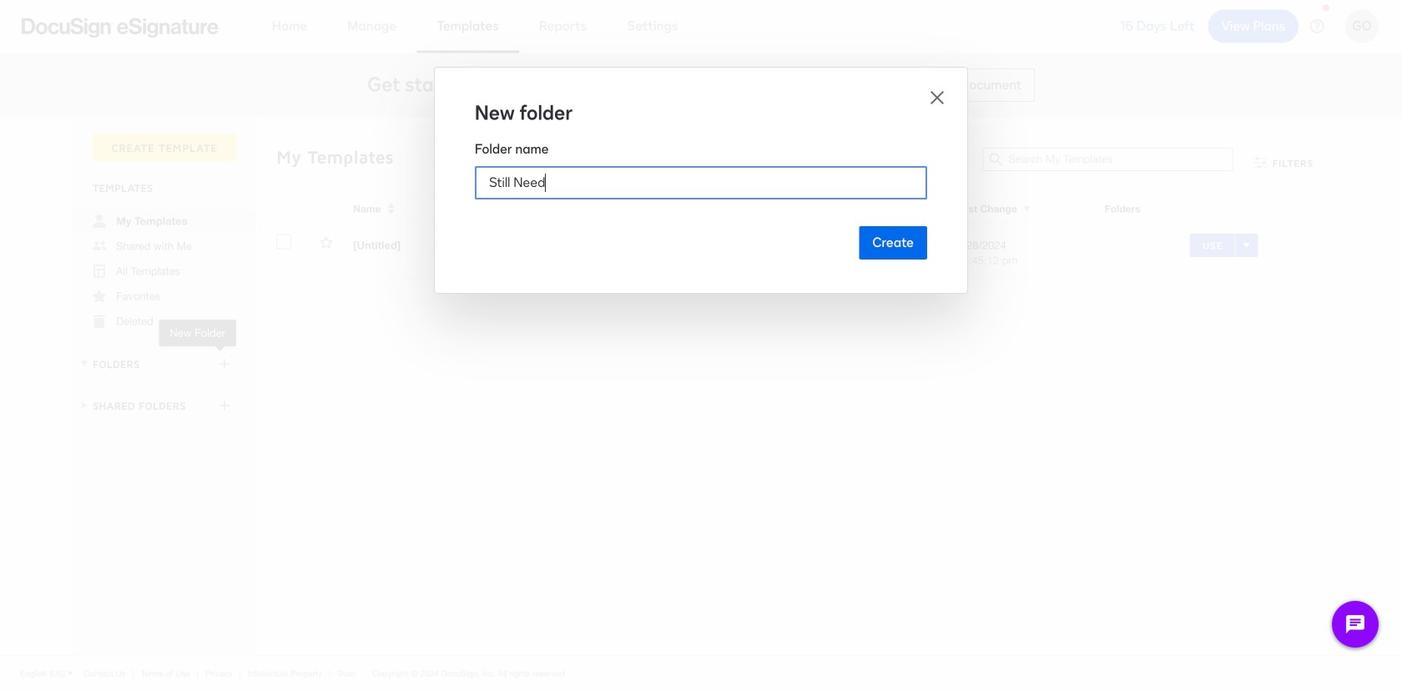 Task type: describe. For each thing, give the bounding box(es) containing it.
Search My Templates text field
[[1009, 149, 1233, 170]]

star filled image
[[93, 290, 106, 303]]

user image
[[93, 215, 106, 228]]

shared image
[[93, 240, 106, 253]]

add [untitled] to favorites image
[[320, 236, 333, 249]]

templates image
[[93, 265, 106, 278]]

trash image
[[93, 315, 106, 328]]



Task type: locate. For each thing, give the bounding box(es) containing it.
docusign esignature image
[[22, 18, 219, 38]]

more info region
[[0, 655, 1403, 691]]

Enter folder name text field
[[476, 167, 927, 199]]

view folders image
[[78, 357, 91, 370]]



Task type: vqa. For each thing, say whether or not it's contained in the screenshot.
More Info region
yes



